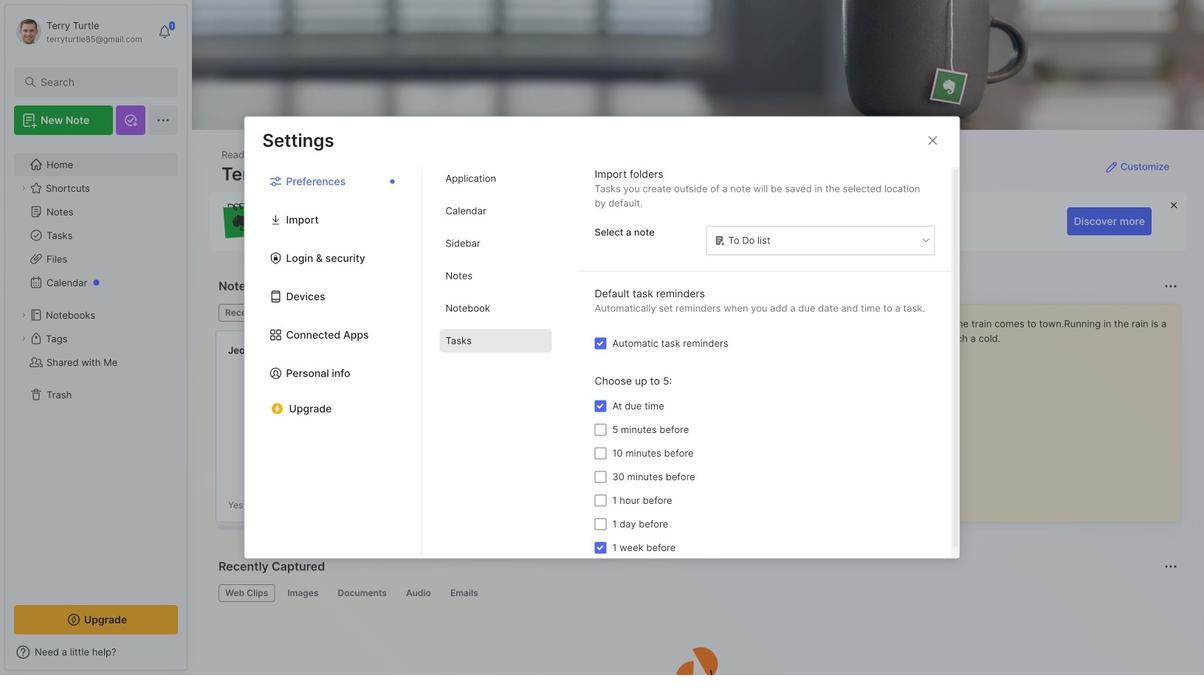 Task type: vqa. For each thing, say whether or not it's contained in the screenshot.
Upgrade popup button
no



Task type: locate. For each thing, give the bounding box(es) containing it.
None checkbox
[[595, 424, 607, 436], [595, 448, 607, 460], [595, 495, 607, 507], [595, 519, 607, 531], [595, 542, 607, 554], [595, 424, 607, 436], [595, 448, 607, 460], [595, 495, 607, 507], [595, 519, 607, 531], [595, 542, 607, 554]]

None checkbox
[[595, 338, 607, 350], [595, 401, 607, 412], [595, 471, 607, 483], [595, 338, 607, 350], [595, 401, 607, 412], [595, 471, 607, 483]]

Default task note field
[[706, 225, 936, 256]]

tab
[[440, 167, 552, 191], [440, 199, 552, 223], [440, 232, 552, 255], [440, 264, 552, 288], [440, 297, 552, 320], [219, 304, 262, 322], [268, 304, 328, 322], [440, 329, 552, 353], [219, 585, 275, 603], [281, 585, 325, 603], [331, 585, 394, 603], [399, 585, 438, 603], [444, 585, 485, 603]]

expand notebooks image
[[19, 311, 28, 320]]

tree inside main 'element'
[[5, 144, 187, 592]]

tab list
[[245, 167, 422, 559], [422, 167, 570, 559], [219, 304, 848, 322], [219, 585, 1176, 603]]

row group
[[216, 331, 1204, 532]]

None search field
[[41, 73, 158, 91]]

none search field inside main 'element'
[[41, 73, 158, 91]]

tree
[[5, 144, 187, 592]]



Task type: describe. For each thing, give the bounding box(es) containing it.
Search text field
[[41, 75, 158, 89]]

main element
[[0, 0, 192, 676]]

expand tags image
[[19, 335, 28, 343]]

close image
[[924, 132, 942, 150]]

Start writing… text field
[[884, 305, 1180, 510]]



